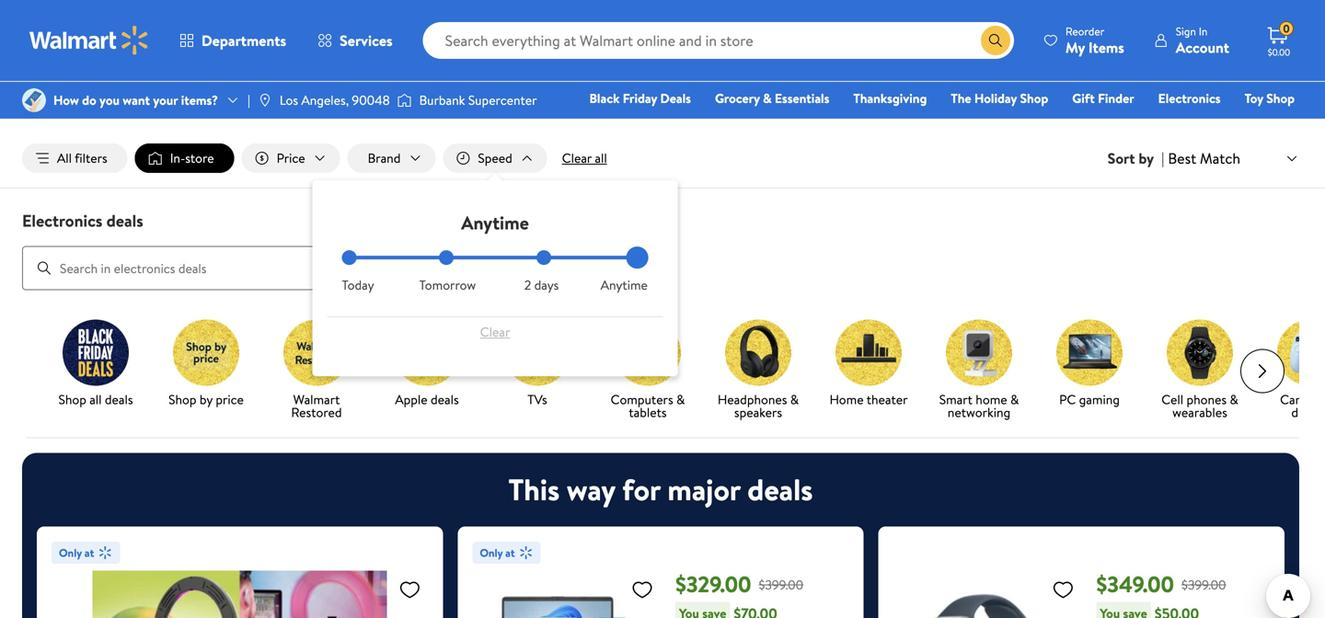 Task type: locate. For each thing, give the bounding box(es) containing it.
at
[[85, 546, 94, 561], [506, 546, 515, 561]]

select
[[691, 56, 721, 72]]

gift finder link
[[1065, 88, 1143, 108]]

& inside grocery & essentials link
[[763, 89, 772, 107]]

None range field
[[342, 256, 649, 260]]

clear down how fast do you want your order? option group at the left of the page
[[480, 323, 510, 341]]

$349.00 $399.00
[[1097, 570, 1227, 600]]

grocery & essentials link
[[707, 88, 838, 108]]

electronics up one debit
[[1159, 89, 1221, 107]]

sign in account
[[1176, 23, 1230, 58]]

angeles,
[[301, 91, 349, 109]]

0 vertical spatial home
[[959, 115, 993, 133]]

deals down filters
[[106, 210, 143, 233]]

gifts.
[[651, 10, 701, 41]]

Electronics deals search field
[[0, 210, 1326, 291]]

1 vertical spatial by
[[200, 391, 213, 409]]

1 horizontal spatial only at
[[480, 546, 515, 561]]

1 horizontal spatial at
[[506, 546, 515, 561]]

clear inside sort and filter section element
[[562, 149, 592, 167]]

be
[[794, 56, 805, 72]]

& inside headphones & speakers
[[791, 391, 799, 409]]

apple
[[395, 391, 428, 409]]

1 vertical spatial electronics
[[22, 210, 102, 233]]

all inside button
[[595, 149, 607, 167]]

0 vertical spatial anytime
[[461, 210, 529, 236]]

0 horizontal spatial at
[[85, 546, 94, 561]]

walmart restored link
[[269, 320, 365, 423]]

clear button
[[342, 318, 649, 347]]

at for $329.00 group
[[506, 546, 515, 561]]

& inside computers & tablets
[[677, 391, 685, 409]]

electronics deals
[[22, 210, 143, 233]]

today
[[342, 276, 374, 294]]

only at inside $329.00 group
[[480, 546, 515, 561]]

Search in electronics deals search field
[[22, 246, 578, 291]]

headphones & speakers link
[[711, 320, 806, 423]]

0
[[1284, 21, 1290, 37]]

2 days
[[525, 276, 559, 294]]

0 horizontal spatial clear
[[480, 323, 510, 341]]

at inside $329.00 group
[[506, 546, 515, 561]]

epic
[[485, 10, 526, 41]]

$329.00 $399.00
[[676, 570, 804, 600]]

not
[[775, 56, 791, 72]]

finder
[[1098, 89, 1135, 107]]

 image right 90048
[[397, 91, 412, 110]]

1 horizontal spatial $399.00
[[1182, 576, 1227, 594]]

grocery & essentials
[[715, 89, 830, 107]]

anytime up how fast do you want your order? option group at the left of the page
[[461, 210, 529, 236]]

home theater
[[830, 391, 908, 409]]

2 only from the left
[[480, 546, 503, 561]]

sign
[[1176, 23, 1197, 39]]

shop right toy
[[1267, 89, 1295, 107]]

$399.00 right $349.00
[[1182, 576, 1227, 594]]

0 vertical spatial clear
[[562, 149, 592, 167]]

1 horizontal spatial electronics
[[1159, 89, 1221, 107]]

0 horizontal spatial electronics
[[22, 210, 102, 233]]

gaming
[[1080, 391, 1120, 409]]

all for shop
[[89, 391, 102, 409]]

home left theater
[[830, 391, 864, 409]]

1 horizontal spatial home
[[959, 115, 993, 133]]

cameras and drones image
[[1278, 320, 1326, 386]]

None radio
[[537, 251, 551, 265]]

only
[[59, 546, 82, 561], [480, 546, 503, 561]]

home down the
[[959, 115, 993, 133]]

& right home
[[1011, 391, 1019, 409]]

only for the only at group
[[59, 546, 82, 561]]

& right speakers
[[791, 391, 799, 409]]

by for sort
[[1139, 148, 1155, 169]]

1 horizontal spatial anytime
[[601, 276, 648, 294]]

| left los at the top left of page
[[248, 91, 250, 109]]

walmart restored
[[291, 391, 342, 422]]

filters
[[75, 149, 107, 167]]

0 horizontal spatial |
[[248, 91, 250, 109]]

in-store
[[170, 149, 214, 167]]

0 vertical spatial |
[[248, 91, 250, 109]]

your
[[153, 91, 178, 109]]

 image
[[258, 93, 272, 108]]

walmart image
[[29, 26, 149, 55]]

walmart+
[[1240, 115, 1295, 133]]

& right grocery
[[763, 89, 772, 107]]

0 horizontal spatial $399.00
[[759, 576, 804, 594]]

0 horizontal spatial by
[[200, 391, 213, 409]]

electronics link
[[1151, 88, 1230, 108]]

clear down black
[[562, 149, 592, 167]]

anytime down anytime option
[[601, 276, 648, 294]]

clear
[[562, 149, 592, 167], [480, 323, 510, 341]]

by for shop
[[200, 391, 213, 409]]

only inside group
[[59, 546, 82, 561]]

walmart+ link
[[1232, 114, 1304, 134]]

& inside the cell phones & wearables
[[1230, 391, 1239, 409]]

shop all deals image
[[63, 320, 129, 386]]

$399.00
[[759, 576, 804, 594], [1182, 576, 1227, 594]]

2 only at from the left
[[480, 546, 515, 561]]

$399.00 inside $329.00 $399.00
[[759, 576, 804, 594]]

1 horizontal spatial  image
[[397, 91, 412, 110]]

this
[[509, 470, 560, 511]]

& for headphones
[[791, 391, 799, 409]]

0 vertical spatial all
[[595, 149, 607, 167]]

1 vertical spatial all
[[89, 391, 102, 409]]

all down shop all deals image
[[89, 391, 102, 409]]

$399.00 right $329.00
[[759, 576, 804, 594]]

1 vertical spatial anytime
[[601, 276, 648, 294]]

1 $399.00 from the left
[[759, 576, 804, 594]]

smart home & networking
[[940, 391, 1019, 422]]

$349.00
[[1097, 570, 1175, 600]]

only inside $329.00 group
[[480, 546, 503, 561]]

search icon image
[[989, 33, 1003, 48]]

 image
[[22, 88, 46, 112], [397, 91, 412, 110]]

| left best
[[1162, 148, 1165, 169]]

by inside sort and filter section element
[[1139, 148, 1155, 169]]

0 vertical spatial by
[[1139, 148, 1155, 169]]

cell
[[1162, 391, 1184, 409]]

 image for burbank supercenter
[[397, 91, 412, 110]]

headphones & speakers
[[718, 391, 799, 422]]

electronics up search icon
[[22, 210, 102, 233]]

days
[[535, 276, 559, 294]]

last.
[[595, 56, 613, 72]]

home
[[959, 115, 993, 133], [830, 391, 864, 409]]

cell phones and wearables image
[[1167, 320, 1234, 386]]

& right tablets
[[677, 391, 685, 409]]

limited
[[435, 56, 471, 72]]

electronics
[[1159, 89, 1221, 107], [22, 210, 102, 233]]

how do you want your items?
[[53, 91, 218, 109]]

0 horizontal spatial  image
[[22, 88, 46, 112]]

brand button
[[348, 144, 436, 173]]

2 $399.00 from the left
[[1182, 576, 1227, 594]]

1 vertical spatial |
[[1162, 148, 1165, 169]]

deals right apple
[[431, 391, 459, 409]]

only for $329.00 group
[[480, 546, 503, 561]]

clear all button
[[555, 144, 615, 173]]

0 horizontal spatial only at
[[59, 546, 94, 561]]

1 vertical spatial home
[[830, 391, 864, 409]]

electronics for electronics deals
[[22, 210, 102, 233]]

1 horizontal spatial |
[[1162, 148, 1165, 169]]

supplies
[[554, 56, 592, 72]]

while
[[525, 56, 552, 72]]

black
[[590, 89, 620, 107]]

apple deals image
[[394, 320, 460, 386]]

1 only at from the left
[[59, 546, 94, 561]]

deals
[[106, 210, 143, 233], [105, 391, 133, 409], [431, 391, 459, 409], [748, 470, 813, 511]]

home theater link
[[821, 320, 917, 410]]

shop
[[1021, 89, 1049, 107], [1267, 89, 1295, 107], [58, 391, 86, 409], [169, 391, 197, 409]]

& right the phones
[[1230, 391, 1239, 409]]

in-store button
[[135, 144, 234, 173]]

all for clear
[[595, 149, 607, 167]]

all down black
[[595, 149, 607, 167]]

only at inside the only at group
[[59, 546, 94, 561]]

1 vertical spatial clear
[[480, 323, 510, 341]]

one debit link
[[1146, 114, 1225, 134]]

wearables
[[1173, 404, 1228, 422]]

pc gaming image
[[1057, 320, 1123, 386]]

sign in to add to favorites list, hp 15.6" fhd laptop, intel core i5-1135g7, 8gb ram, 256gb ssd, silver, windows 11 home, 15-dy2795wm image
[[632, 579, 654, 602]]

apple deals link
[[379, 320, 475, 410]]

by left the price
[[200, 391, 213, 409]]

my
[[1066, 37, 1085, 58]]

electronics inside search field
[[22, 210, 102, 233]]

smart
[[940, 391, 973, 409]]

computers & tablets link
[[600, 320, 696, 423]]

smart home & networking link
[[932, 320, 1027, 423]]

1 horizontal spatial clear
[[562, 149, 592, 167]]

|
[[248, 91, 250, 109], [1162, 148, 1165, 169]]

1 only from the left
[[59, 546, 82, 561]]

0 horizontal spatial anytime
[[461, 210, 529, 236]]

items
[[724, 56, 750, 72]]

home theater image
[[836, 320, 902, 386]]

by right sort
[[1139, 148, 1155, 169]]

none radio inside how fast do you want your order? option group
[[537, 251, 551, 265]]

cameras link
[[1263, 320, 1326, 423]]

computers
[[611, 391, 674, 409]]

walmart restored image
[[284, 320, 350, 386]]

1 horizontal spatial all
[[595, 149, 607, 167]]

pc gaming link
[[1042, 320, 1138, 410]]

next slide for chipmodulewithimages list image
[[1241, 349, 1285, 394]]

all filters
[[57, 149, 107, 167]]

services
[[340, 30, 393, 51]]

1 horizontal spatial by
[[1139, 148, 1155, 169]]

by
[[1139, 148, 1155, 169], [200, 391, 213, 409]]

major
[[668, 470, 741, 511]]

all
[[595, 149, 607, 167], [89, 391, 102, 409]]

2 at from the left
[[506, 546, 515, 561]]

$399.00 inside $349.00 $399.00
[[1182, 576, 1227, 594]]

0 horizontal spatial all
[[89, 391, 102, 409]]

clear for clear
[[480, 323, 510, 341]]

0 horizontal spatial only
[[59, 546, 82, 561]]

headphones and speakers image
[[725, 320, 792, 386]]

at for the only at group
[[85, 546, 94, 561]]

 image left how on the left of the page
[[22, 88, 46, 112]]

at inside group
[[85, 546, 94, 561]]

holiday
[[975, 89, 1017, 107]]

0 vertical spatial electronics
[[1159, 89, 1221, 107]]

1 at from the left
[[85, 546, 94, 561]]

sign in to add to favorites list, apple watch series 9 gps 41mm silver aluminum case with storm blue sport band - s/m image
[[1053, 579, 1075, 602]]

1 horizontal spatial only
[[480, 546, 503, 561]]

shop all deals
[[58, 391, 133, 409]]

$0.00
[[1268, 46, 1291, 58]]

items
[[1089, 37, 1125, 58]]

for
[[623, 470, 661, 511]]



Task type: describe. For each thing, give the bounding box(es) containing it.
tomorrow
[[420, 276, 476, 294]]

sort by |
[[1108, 148, 1165, 169]]

pc gaming
[[1060, 391, 1120, 409]]

you
[[99, 91, 120, 109]]

one debit
[[1154, 115, 1217, 133]]

items?
[[181, 91, 218, 109]]

do
[[82, 91, 96, 109]]

clear for clear all
[[562, 149, 592, 167]]

toy shop home
[[959, 89, 1295, 133]]

clear all
[[562, 149, 607, 167]]

deals right major on the right
[[748, 470, 813, 511]]

limited quantities. while supplies last. no rain checks. select items may not be available in-store.
[[435, 56, 891, 72]]

walmart
[[293, 391, 340, 409]]

price button
[[242, 144, 340, 173]]

deals down shop all deals image
[[105, 391, 133, 409]]

the holiday shop link
[[943, 88, 1057, 108]]

price
[[277, 149, 305, 167]]

theater
[[867, 391, 908, 409]]

way
[[567, 470, 616, 511]]

toy
[[1245, 89, 1264, 107]]

& for grocery
[[763, 89, 772, 107]]

los
[[280, 91, 298, 109]]

supercenter
[[468, 91, 537, 109]]

tvs link
[[490, 320, 586, 410]]

in-
[[170, 149, 185, 167]]

0 horizontal spatial home
[[830, 391, 864, 409]]

black friday deals link
[[581, 88, 700, 108]]

grocery
[[715, 89, 760, 107]]

deals
[[661, 89, 691, 107]]

home inside toy shop home
[[959, 115, 993, 133]]

sort and filter section element
[[0, 129, 1326, 188]]

store
[[185, 149, 214, 167]]

rain
[[633, 56, 651, 72]]

anytime inside how fast do you want your order? option group
[[601, 276, 648, 294]]

epic savings. top gifts. don't miss it!
[[485, 10, 834, 41]]

best match
[[1169, 148, 1241, 168]]

shop down shop all deals image
[[58, 391, 86, 409]]

departments button
[[164, 18, 302, 63]]

brand
[[368, 149, 401, 167]]

& inside smart home & networking
[[1011, 391, 1019, 409]]

90048
[[352, 91, 390, 109]]

price
[[216, 391, 244, 409]]

cell phones & wearables
[[1162, 391, 1239, 422]]

don't
[[706, 10, 760, 41]]

| inside sort and filter section element
[[1162, 148, 1165, 169]]

Anytime radio
[[634, 251, 649, 265]]

the
[[951, 89, 972, 107]]

in
[[1199, 23, 1208, 39]]

fashion
[[1017, 115, 1059, 133]]

home link
[[951, 114, 1001, 134]]

only at group
[[52, 542, 428, 619]]

only at for $329.00 group
[[480, 546, 515, 561]]

match
[[1201, 148, 1241, 168]]

tvs
[[528, 391, 548, 409]]

available
[[808, 56, 849, 72]]

electronics for electronics
[[1159, 89, 1221, 107]]

shop all deals link
[[48, 320, 144, 410]]

los angeles, 90048
[[280, 91, 390, 109]]

networking
[[948, 404, 1011, 422]]

$399.00 for $349.00
[[1182, 576, 1227, 594]]

all filters button
[[22, 144, 128, 173]]

Search search field
[[423, 22, 1014, 59]]

deals inside search field
[[106, 210, 143, 233]]

gift finder
[[1073, 89, 1135, 107]]

Walmart Site-Wide search field
[[423, 22, 1014, 59]]

tvs image
[[505, 320, 571, 386]]

how fast do you want your order? option group
[[342, 251, 649, 294]]

shop inside toy shop home
[[1267, 89, 1295, 107]]

best
[[1169, 148, 1197, 168]]

speed button
[[443, 144, 548, 173]]

shop by price image
[[173, 320, 239, 386]]

$399.00 for $329.00
[[759, 576, 804, 594]]

$329.00
[[676, 570, 752, 600]]

savings.
[[532, 10, 607, 41]]

sort
[[1108, 148, 1136, 169]]

services button
[[302, 18, 408, 63]]

search image
[[37, 261, 52, 276]]

& for computers
[[677, 391, 685, 409]]

registry link
[[1075, 114, 1139, 134]]

all
[[57, 149, 72, 167]]

Tomorrow radio
[[439, 251, 454, 265]]

restored
[[291, 404, 342, 422]]

$329.00 group
[[473, 542, 849, 619]]

how
[[53, 91, 79, 109]]

headphones
[[718, 391, 788, 409]]

sign in to add to favorites list, vivitar 18" led rgb ring light with tripod, phone holder usb charging ports, and wireless remote image
[[399, 579, 421, 602]]

Today radio
[[342, 251, 357, 265]]

black friday deals
[[590, 89, 691, 107]]

reorder
[[1066, 23, 1105, 39]]

only at for the only at group
[[59, 546, 94, 561]]

one
[[1154, 115, 1182, 133]]

it!
[[813, 10, 834, 41]]

shop left the price
[[169, 391, 197, 409]]

shop up fashion
[[1021, 89, 1049, 107]]

cell phones & wearables link
[[1153, 320, 1248, 423]]

smart home and networking image
[[946, 320, 1013, 386]]

friday
[[623, 89, 657, 107]]

computers and tablets image
[[615, 320, 681, 386]]

 image for how do you want your items?
[[22, 88, 46, 112]]

shop by price link
[[158, 320, 254, 410]]

essentials
[[775, 89, 830, 107]]

may
[[753, 56, 772, 72]]

tablets
[[629, 404, 667, 422]]



Task type: vqa. For each thing, say whether or not it's contained in the screenshot.
professionals, associated with outside.
no



